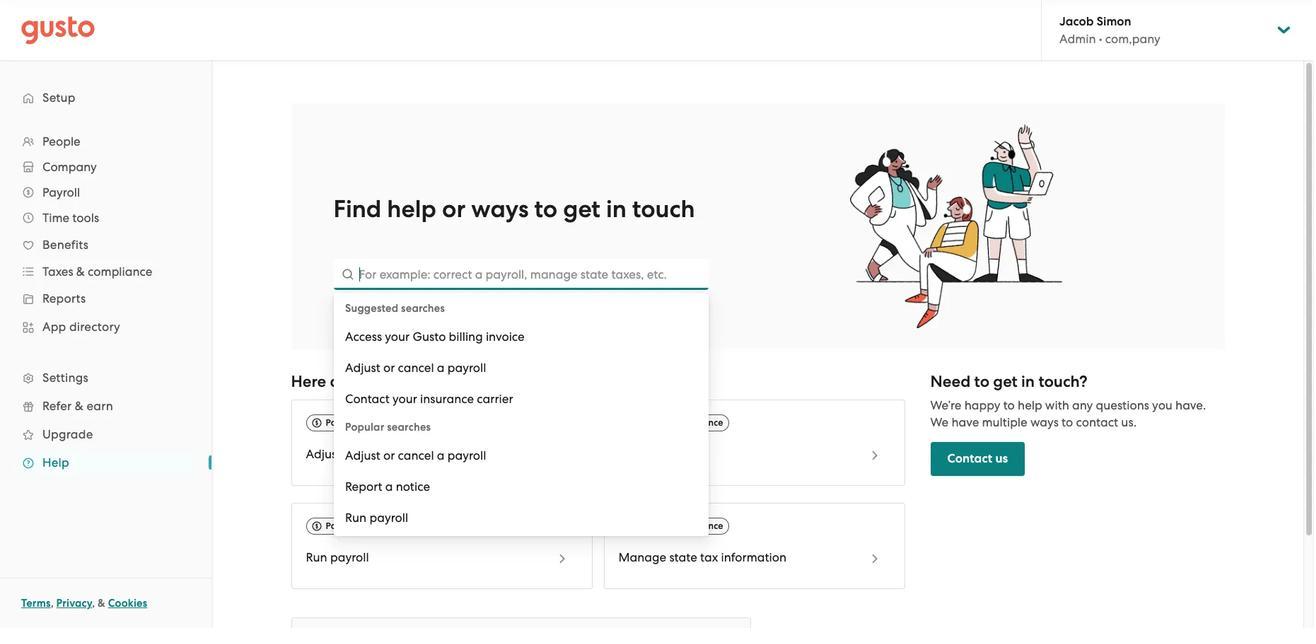 Task type: describe. For each thing, give the bounding box(es) containing it.
gusto
[[413, 330, 446, 344]]

refer & earn link
[[14, 393, 197, 419]]

time tools
[[42, 211, 99, 225]]

popular searches group
[[334, 415, 709, 534]]

setup
[[42, 91, 76, 105]]

taxes & compliance inside dropdown button
[[42, 265, 152, 279]]

or inside popular searches group
[[384, 449, 395, 463]]

taxes & compliance button
[[14, 259, 197, 285]]

people button
[[14, 129, 197, 154]]

access
[[345, 330, 382, 344]]

tax
[[701, 551, 719, 565]]

contact your insurance carrier button
[[334, 384, 709, 415]]

common
[[401, 372, 465, 391]]

refer
[[42, 399, 72, 413]]

2 , from the left
[[92, 597, 95, 610]]

a left the notice
[[386, 480, 393, 494]]

home image
[[21, 16, 95, 44]]

suggested searches group
[[334, 296, 709, 415]]

here
[[291, 372, 326, 391]]

2 adjust or cancel a payroll button from the top
[[334, 440, 709, 471]]

invoice
[[486, 330, 525, 344]]

cookies button
[[108, 595, 147, 612]]

your for contact
[[393, 392, 417, 406]]

find help or ways to get in touch
[[334, 195, 695, 224]]

notice
[[396, 480, 430, 494]]

jacob simon admin • com,pany
[[1060, 14, 1161, 46]]

2 vertical spatial taxes & compliance
[[639, 521, 724, 532]]

setup link
[[14, 85, 197, 110]]

simon
[[1097, 14, 1132, 29]]

are
[[330, 372, 355, 391]]

to up happy
[[975, 372, 990, 391]]

manage state tax information
[[619, 551, 787, 565]]

payroll inside dropdown button
[[42, 185, 80, 200]]

ways inside need to get in touch? we're happy to help with any questions you have. we have multiple ways to contact us.
[[1031, 416, 1059, 430]]

reports link
[[14, 286, 197, 311]]

0 horizontal spatial help
[[387, 195, 437, 224]]

you
[[1153, 399, 1173, 413]]

billing
[[449, 330, 483, 344]]

payroll inside suggested searches group
[[448, 361, 487, 375]]

& inside dropdown button
[[76, 265, 85, 279]]

adjust or cancel a payroll for first adjust or cancel a payroll button from the bottom
[[345, 449, 487, 463]]

1 vertical spatial compliance
[[674, 418, 724, 428]]

contact your insurance carrier
[[345, 392, 514, 406]]

list containing people
[[0, 129, 212, 477]]

manage
[[619, 551, 667, 565]]

suggested searches
[[345, 302, 445, 315]]

find
[[334, 195, 382, 224]]

com,pany
[[1106, 32, 1161, 46]]

help link
[[14, 450, 197, 476]]

report a notice button
[[334, 471, 709, 502]]

contact us button
[[931, 442, 1026, 476]]

multiple
[[983, 416, 1028, 430]]

your for access
[[385, 330, 410, 344]]

reports
[[42, 292, 86, 306]]

questions
[[1097, 399, 1150, 413]]

settings link
[[14, 365, 197, 391]]

1 vertical spatial run payroll
[[306, 551, 369, 565]]

refer & earn
[[42, 399, 113, 413]]

run payroll button
[[334, 502, 709, 534]]

2 vertical spatial payroll
[[326, 521, 356, 532]]

cancel for first adjust or cancel a payroll button from the bottom
[[398, 449, 434, 463]]

0 horizontal spatial run
[[306, 551, 327, 565]]

app directory
[[42, 320, 120, 334]]

a down popular searches
[[398, 447, 406, 462]]

cookies
[[108, 597, 147, 610]]

insurance
[[420, 392, 474, 406]]

we're
[[931, 399, 962, 413]]

upgrade link
[[14, 422, 197, 447]]

company button
[[14, 154, 197, 180]]

directory
[[69, 320, 120, 334]]

popular
[[345, 421, 385, 434]]

popular searches
[[345, 421, 431, 434]]

contact us
[[948, 452, 1009, 467]]

& inside "link"
[[75, 399, 84, 413]]

with
[[1046, 399, 1070, 413]]

app
[[42, 320, 66, 334]]

get inside need to get in touch? we're happy to help with any questions you have. we have multiple ways to contact us.
[[994, 372, 1018, 391]]

people
[[42, 134, 80, 149]]

benefits
[[42, 238, 89, 252]]

payroll button
[[14, 180, 197, 205]]

company
[[42, 160, 97, 174]]

to down with at the bottom right
[[1062, 416, 1074, 430]]

taxes inside dropdown button
[[42, 265, 73, 279]]

to up for example: correct a payroll, manage state taxes, etc. field
[[535, 195, 558, 224]]

jacob
[[1060, 14, 1094, 29]]

gusto navigation element
[[0, 61, 212, 500]]

information
[[722, 551, 787, 565]]



Task type: vqa. For each thing, say whether or not it's contained in the screenshot.
compliance
yes



Task type: locate. For each thing, give the bounding box(es) containing it.
0 vertical spatial run
[[345, 511, 367, 525]]

upgrade
[[42, 427, 93, 442]]

help
[[387, 195, 437, 224], [1018, 399, 1043, 413]]

earn
[[87, 399, 113, 413]]

cancel up contact your insurance carrier
[[398, 361, 434, 375]]

cancel for 1st adjust or cancel a payroll button from the top of the the search-bar options list box
[[398, 361, 434, 375]]

adjust for first adjust or cancel a payroll button from the bottom
[[345, 449, 381, 463]]

1 vertical spatial run
[[306, 551, 327, 565]]

searches
[[401, 302, 445, 315], [387, 421, 431, 434]]

in inside need to get in touch? we're happy to help with any questions you have. we have multiple ways to contact us.
[[1022, 372, 1035, 391]]

0 horizontal spatial ,
[[51, 597, 54, 610]]

terms
[[21, 597, 51, 610]]

adjust or cancel a payroll button down invoice
[[334, 352, 709, 384]]

1 horizontal spatial ,
[[92, 597, 95, 610]]

actions
[[469, 372, 522, 391]]

contact
[[1077, 416, 1119, 430]]

suggested
[[345, 302, 399, 315]]

1 vertical spatial your
[[393, 392, 417, 406]]

a inside group
[[437, 361, 445, 375]]

searches for gusto
[[401, 302, 445, 315]]

adjust inside popular searches group
[[345, 449, 381, 463]]

your
[[385, 330, 410, 344], [393, 392, 417, 406]]

1 vertical spatial taxes & compliance
[[639, 418, 724, 428]]

searches inside group
[[387, 421, 431, 434]]

adjust for 1st adjust or cancel a payroll button from the top of the the search-bar options list box
[[345, 361, 381, 375]]

carrier
[[477, 392, 514, 406]]

adjust or cancel a payroll button down contact your insurance carrier button
[[334, 440, 709, 471]]

adjust or cancel a payroll down popular searches
[[306, 447, 447, 462]]

settings
[[42, 371, 88, 385]]

we
[[931, 416, 949, 430]]

payroll
[[448, 361, 487, 375], [409, 447, 447, 462], [448, 449, 487, 463], [370, 511, 408, 525], [330, 551, 369, 565]]

1 horizontal spatial help
[[1018, 399, 1043, 413]]

run payroll inside 'run payroll' button
[[345, 511, 408, 525]]

a
[[437, 361, 445, 375], [398, 447, 406, 462], [437, 449, 445, 463], [386, 480, 393, 494]]

some
[[358, 372, 398, 391]]

2 vertical spatial taxes
[[639, 521, 663, 532]]

ways
[[472, 195, 529, 224], [1031, 416, 1059, 430]]

adjust or cancel a payroll up contact your insurance carrier
[[345, 361, 487, 375]]

cancel down popular searches
[[359, 447, 395, 462]]

1 adjust or cancel a payroll button from the top
[[334, 352, 709, 384]]

access your gusto billing invoice button
[[334, 321, 709, 352]]

help
[[42, 456, 69, 470]]

1 horizontal spatial run
[[345, 511, 367, 525]]

adjust or cancel a payroll
[[345, 361, 487, 375], [306, 447, 447, 462], [345, 449, 487, 463]]

tools
[[72, 211, 99, 225]]

•
[[1100, 32, 1103, 46]]

cancel inside popular searches group
[[398, 449, 434, 463]]

run inside button
[[345, 511, 367, 525]]

your down suggested searches
[[385, 330, 410, 344]]

1 horizontal spatial in
[[1022, 372, 1035, 391]]

adjust or cancel a payroll button
[[334, 352, 709, 384], [334, 440, 709, 471]]

list
[[0, 129, 212, 477]]

access your gusto billing invoice
[[345, 330, 525, 344]]

need
[[931, 372, 971, 391]]

adjust or cancel a payroll inside suggested searches group
[[345, 361, 487, 375]]

1 vertical spatial ways
[[1031, 416, 1059, 430]]

get
[[564, 195, 601, 224], [994, 372, 1018, 391]]

0 vertical spatial get
[[564, 195, 601, 224]]

touch?
[[1039, 372, 1088, 391]]

0 vertical spatial adjust or cancel a payroll button
[[334, 352, 709, 384]]

time tools button
[[14, 205, 197, 231]]

0 vertical spatial in
[[606, 195, 627, 224]]

1 , from the left
[[51, 597, 54, 610]]

For example: correct a payroll, manage state taxes, etc. field
[[334, 259, 709, 290]]

taxes & compliance
[[42, 265, 152, 279], [639, 418, 724, 428], [639, 521, 724, 532]]

privacy
[[56, 597, 92, 610]]

0 horizontal spatial contact
[[345, 392, 390, 406]]

payroll down report at the left
[[326, 521, 356, 532]]

adjust or cancel a payroll for 1st adjust or cancel a payroll button from the top of the the search-bar options list box
[[345, 361, 487, 375]]

run payroll
[[345, 511, 408, 525], [306, 551, 369, 565]]

or inside suggested searches group
[[384, 361, 395, 375]]

0 vertical spatial compliance
[[88, 265, 152, 279]]

have.
[[1176, 399, 1207, 413]]

0 vertical spatial payroll
[[42, 185, 80, 200]]

0 vertical spatial your
[[385, 330, 410, 344]]

0 horizontal spatial in
[[606, 195, 627, 224]]

your down the "here are some common actions"
[[393, 392, 417, 406]]

terms , privacy , & cookies
[[21, 597, 147, 610]]

need to get in touch? we're happy to help with any questions you have. we have multiple ways to contact us.
[[931, 372, 1207, 430]]

cancel inside suggested searches group
[[398, 361, 434, 375]]

benefits link
[[14, 232, 197, 258]]

payroll down are at the bottom of the page
[[326, 418, 356, 428]]

terms link
[[21, 597, 51, 610]]

0 vertical spatial contact
[[345, 392, 390, 406]]

in
[[606, 195, 627, 224], [1022, 372, 1035, 391]]

to
[[535, 195, 558, 224], [975, 372, 990, 391], [1004, 399, 1015, 413], [1062, 416, 1074, 430]]

1 horizontal spatial ways
[[1031, 416, 1059, 430]]

app directory link
[[14, 314, 197, 340]]

or
[[442, 195, 466, 224], [384, 361, 395, 375], [344, 447, 356, 462], [384, 449, 395, 463]]

payroll up time
[[42, 185, 80, 200]]

compliance inside dropdown button
[[88, 265, 152, 279]]

to up multiple at right bottom
[[1004, 399, 1015, 413]]

in left touch?
[[1022, 372, 1035, 391]]

contact
[[345, 392, 390, 406], [948, 452, 993, 467]]

searches down contact your insurance carrier
[[387, 421, 431, 434]]

0 horizontal spatial ways
[[472, 195, 529, 224]]

payroll
[[42, 185, 80, 200], [326, 418, 356, 428], [326, 521, 356, 532]]

1 vertical spatial in
[[1022, 372, 1035, 391]]

searches for cancel
[[387, 421, 431, 434]]

1 vertical spatial payroll
[[326, 418, 356, 428]]

any
[[1073, 399, 1094, 413]]

us.
[[1122, 416, 1137, 430]]

contact for contact your insurance carrier
[[345, 392, 390, 406]]

1 vertical spatial help
[[1018, 399, 1043, 413]]

1 vertical spatial searches
[[387, 421, 431, 434]]

us
[[996, 452, 1009, 467]]

compliance
[[88, 265, 152, 279], [674, 418, 724, 428], [674, 521, 724, 532]]

contact left the us
[[948, 452, 993, 467]]

1 horizontal spatial contact
[[948, 452, 993, 467]]

ways down with at the bottom right
[[1031, 416, 1059, 430]]

a down access your gusto billing invoice
[[437, 361, 445, 375]]

report a notice
[[345, 480, 430, 494]]

0 vertical spatial taxes
[[42, 265, 73, 279]]

adjust
[[345, 361, 381, 375], [306, 447, 341, 462], [345, 449, 381, 463]]

2 vertical spatial compliance
[[674, 521, 724, 532]]

0 vertical spatial run payroll
[[345, 511, 408, 525]]

report
[[345, 480, 383, 494]]

1 vertical spatial get
[[994, 372, 1018, 391]]

0 horizontal spatial get
[[564, 195, 601, 224]]

have
[[952, 416, 980, 430]]

1 horizontal spatial get
[[994, 372, 1018, 391]]

, left privacy at the bottom left of page
[[51, 597, 54, 610]]

,
[[51, 597, 54, 610], [92, 597, 95, 610]]

in left touch
[[606, 195, 627, 224]]

0 vertical spatial searches
[[401, 302, 445, 315]]

privacy link
[[56, 597, 92, 610]]

, left cookies
[[92, 597, 95, 610]]

state
[[670, 551, 698, 565]]

1 vertical spatial contact
[[948, 452, 993, 467]]

cancel
[[398, 361, 434, 375], [359, 447, 395, 462], [398, 449, 434, 463]]

happy
[[965, 399, 1001, 413]]

searches inside group
[[401, 302, 445, 315]]

here are some common actions
[[291, 372, 522, 391]]

cancel up the notice
[[398, 449, 434, 463]]

contact down some
[[345, 392, 390, 406]]

adjust inside suggested searches group
[[345, 361, 381, 375]]

searches up gusto
[[401, 302, 445, 315]]

a down the insurance
[[437, 449, 445, 463]]

contact for contact us
[[948, 452, 993, 467]]

0 vertical spatial help
[[387, 195, 437, 224]]

adjust or cancel a payroll up the notice
[[345, 449, 487, 463]]

adjust or cancel a payroll inside popular searches group
[[345, 449, 487, 463]]

1 vertical spatial taxes
[[639, 418, 663, 428]]

help left with at the bottom right
[[1018, 399, 1043, 413]]

help right find
[[387, 195, 437, 224]]

taxes
[[42, 265, 73, 279], [639, 418, 663, 428], [639, 521, 663, 532]]

0 vertical spatial ways
[[472, 195, 529, 224]]

contact inside suggested searches group
[[345, 392, 390, 406]]

admin
[[1060, 32, 1097, 46]]

time
[[42, 211, 69, 225]]

run
[[345, 511, 367, 525], [306, 551, 327, 565]]

1 vertical spatial adjust or cancel a payroll button
[[334, 440, 709, 471]]

search-bar options list box
[[334, 293, 709, 536]]

help inside need to get in touch? we're happy to help with any questions you have. we have multiple ways to contact us.
[[1018, 399, 1043, 413]]

touch
[[633, 195, 695, 224]]

0 vertical spatial taxes & compliance
[[42, 265, 152, 279]]

ways up for example: correct a payroll, manage state taxes, etc. field
[[472, 195, 529, 224]]



